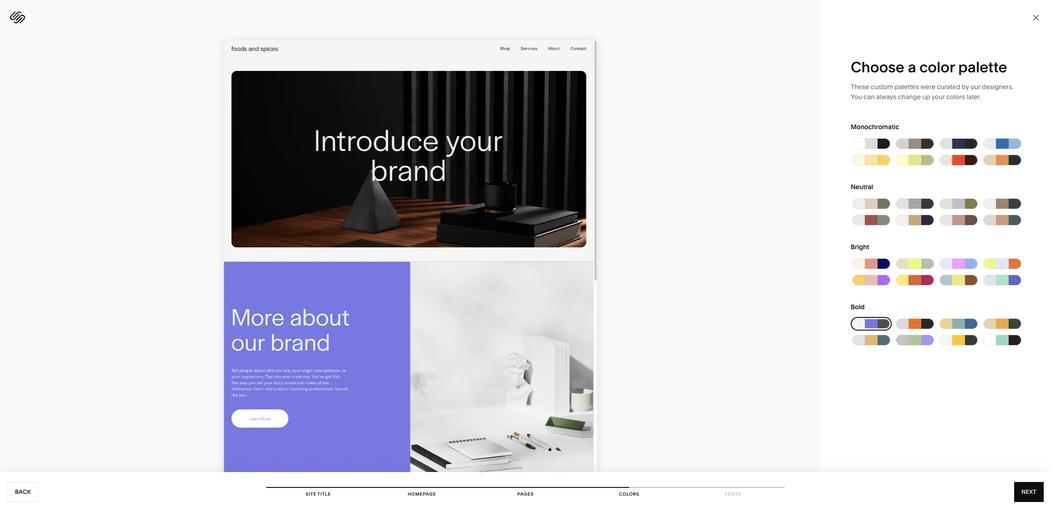Task type: describe. For each thing, give the bounding box(es) containing it.
next button
[[1015, 483, 1044, 503]]

your
[[932, 93, 945, 101]]

color
[[920, 58, 955, 76]]

later.
[[967, 93, 981, 101]]

can
[[864, 93, 875, 101]]

our
[[971, 83, 981, 91]]

title
[[318, 492, 331, 497]]

designers.
[[982, 83, 1014, 91]]

palette
[[959, 58, 1008, 76]]

these
[[851, 83, 869, 91]]

were
[[921, 83, 936, 91]]

homepage
[[408, 492, 436, 497]]

back button
[[7, 483, 39, 503]]

always
[[876, 93, 897, 101]]

pages
[[518, 492, 534, 497]]

fonts
[[725, 492, 741, 497]]

bold
[[851, 303, 865, 311]]

bright
[[851, 243, 870, 251]]

monochromatic
[[851, 123, 900, 131]]



Task type: vqa. For each thing, say whether or not it's contained in the screenshot.
Choose a font pairing
no



Task type: locate. For each thing, give the bounding box(es) containing it.
colors
[[619, 492, 640, 497]]

a
[[908, 58, 916, 76]]

colors
[[947, 93, 965, 101]]

you
[[851, 93, 862, 101]]

by
[[962, 83, 969, 91]]

palettes
[[895, 83, 919, 91]]

custom
[[871, 83, 894, 91]]

change
[[898, 93, 921, 101]]

curated
[[937, 83, 961, 91]]

choose a color palette
[[851, 58, 1008, 76]]

neutral
[[851, 183, 873, 191]]

next
[[1022, 489, 1037, 496]]

choose
[[851, 58, 905, 76]]

back
[[15, 489, 31, 496]]

these custom palettes were curated by our designers. you can always change up your colors later.
[[851, 83, 1014, 101]]

site title
[[306, 492, 331, 497]]

site
[[306, 492, 316, 497]]

up
[[923, 93, 931, 101]]



